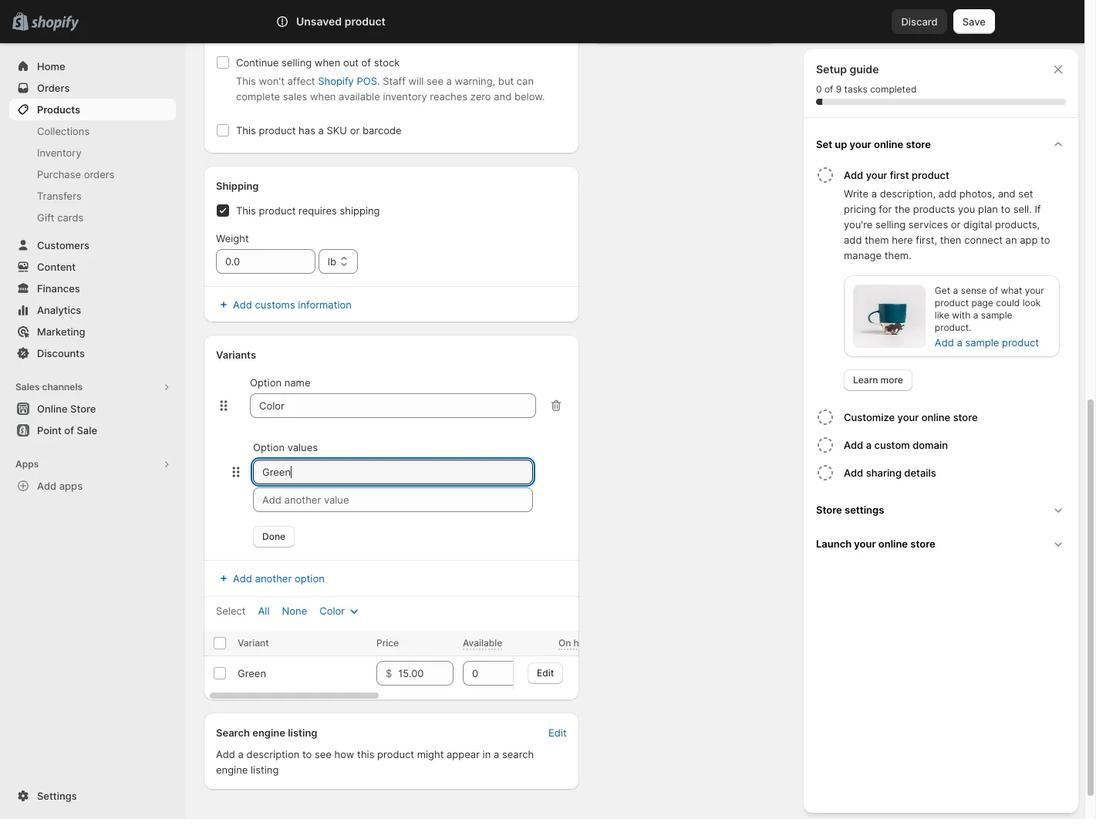 Task type: locate. For each thing, give the bounding box(es) containing it.
1 vertical spatial edit
[[548, 727, 567, 739]]

write
[[844, 187, 869, 200]]

your up add a custom domain
[[898, 411, 919, 423]]

your left the first
[[866, 169, 887, 181]]

or right sku
[[350, 124, 360, 137]]

product left requires
[[259, 204, 296, 217]]

1 horizontal spatial listing
[[288, 727, 317, 739]]

1 vertical spatial search
[[216, 727, 250, 739]]

2 vertical spatial to
[[302, 748, 312, 761]]

how
[[334, 748, 354, 761]]

online down settings at the bottom
[[878, 538, 908, 550]]

when down shopify
[[310, 90, 336, 103]]

orders
[[84, 168, 114, 181]]

when up shopify
[[315, 56, 340, 69]]

store inside launch your online store button
[[910, 538, 935, 550]]

1 vertical spatial engine
[[216, 764, 248, 776]]

name
[[284, 376, 310, 389]]

settings
[[845, 504, 884, 516]]

option
[[295, 572, 325, 585]]

launch your online store
[[816, 538, 935, 550]]

of left 9
[[825, 83, 833, 95]]

customers link
[[9, 235, 176, 256]]

1 vertical spatial and
[[998, 187, 1016, 200]]

1 vertical spatial see
[[315, 748, 332, 761]]

all
[[258, 605, 270, 617]]

store up launch
[[816, 504, 842, 516]]

the
[[895, 203, 910, 215]]

look
[[1023, 297, 1041, 309]]

1 vertical spatial this
[[236, 124, 256, 137]]

option left values
[[253, 441, 285, 454]]

tasks
[[844, 83, 868, 95]]

1 vertical spatial listing
[[251, 764, 279, 776]]

add left customs
[[233, 299, 252, 311]]

engine down description
[[216, 764, 248, 776]]

shipping
[[340, 204, 380, 217]]

store for customize your online store
[[953, 411, 978, 423]]

a right write
[[871, 187, 877, 200]]

0 horizontal spatial store
[[70, 403, 96, 415]]

add for option
[[233, 572, 252, 585]]

store inside customize your online store button
[[953, 411, 978, 423]]

0 horizontal spatial see
[[315, 748, 332, 761]]

0 vertical spatial to
[[1001, 203, 1011, 215]]

edit
[[537, 667, 554, 678], [548, 727, 567, 739]]

this
[[236, 75, 256, 87], [236, 124, 256, 137], [236, 204, 256, 217]]

to right "app"
[[1041, 234, 1050, 246]]

add a description to see how this product might appear in a search engine listing
[[216, 748, 534, 776]]

store settings
[[816, 504, 884, 516]]

1 horizontal spatial search
[[344, 15, 377, 28]]

a up reaches
[[446, 75, 452, 87]]

1 horizontal spatial selling
[[876, 218, 906, 231]]

0 horizontal spatial add
[[844, 234, 862, 246]]

sample down could
[[981, 309, 1012, 321]]

2 this from the top
[[236, 124, 256, 137]]

0 vertical spatial or
[[350, 124, 360, 137]]

sell.
[[1013, 203, 1032, 215]]

search for search engine listing
[[216, 727, 250, 739]]

add inside add a description to see how this product might appear in a search engine listing
[[216, 748, 235, 761]]

1 horizontal spatial engine
[[252, 727, 285, 739]]

learn more link
[[844, 369, 912, 391]]

might
[[417, 748, 444, 761]]

1 vertical spatial online
[[922, 411, 951, 423]]

1 horizontal spatial store
[[816, 504, 842, 516]]

your inside button
[[854, 538, 876, 550]]

a inside . staff will see a warning, but can complete sales when available inventory reaches zero and below.
[[446, 75, 452, 87]]

listing down description
[[251, 764, 279, 776]]

selling up affect
[[282, 56, 312, 69]]

1 vertical spatial option
[[253, 441, 285, 454]]

selling down for on the right top of page
[[876, 218, 906, 231]]

your
[[850, 138, 871, 150], [866, 169, 887, 181], [1025, 285, 1044, 296], [898, 411, 919, 423], [854, 538, 876, 550]]

0 vertical spatial and
[[494, 90, 512, 103]]

0 vertical spatial when
[[315, 56, 340, 69]]

0 vertical spatial listing
[[288, 727, 317, 739]]

see inside . staff will see a warning, but can complete sales when available inventory reaches zero and below.
[[427, 75, 444, 87]]

of inside point of sale link
[[64, 424, 74, 437]]

online up domain
[[922, 411, 951, 423]]

0 vertical spatial store
[[70, 403, 96, 415]]

mark customize your online store as done image
[[816, 408, 835, 427]]

0 horizontal spatial search
[[216, 727, 250, 739]]

gift
[[37, 211, 54, 224]]

learn
[[853, 374, 878, 386]]

1 horizontal spatial see
[[427, 75, 444, 87]]

add down search engine listing
[[216, 748, 235, 761]]

add left apps
[[37, 480, 57, 492]]

a inside the write a description, add photos, and set pricing for the products you plan to sell. if you're selling services or digital products, add them here first, then connect an app to manage them.
[[871, 187, 877, 200]]

store up the first
[[906, 138, 931, 150]]

see left how
[[315, 748, 332, 761]]

1 horizontal spatial add
[[939, 187, 957, 200]]

and inside the write a description, add photos, and set pricing for the products you plan to sell. if you're selling services or digital products, add them here first, then connect an app to manage them.
[[998, 187, 1016, 200]]

sample down product.
[[965, 336, 999, 349]]

product down get
[[935, 297, 969, 309]]

continue selling when out of stock
[[236, 56, 400, 69]]

available
[[463, 637, 502, 649]]

to inside add a description to see how this product might appear in a search engine listing
[[302, 748, 312, 761]]

0 horizontal spatial listing
[[251, 764, 279, 776]]

0 vertical spatial see
[[427, 75, 444, 87]]

for
[[879, 203, 892, 215]]

gift cards link
[[9, 207, 176, 228]]

could
[[996, 297, 1020, 309]]

store up the sale
[[70, 403, 96, 415]]

product right 'this' at the bottom left of page
[[377, 748, 414, 761]]

your up look
[[1025, 285, 1044, 296]]

see
[[427, 75, 444, 87], [315, 748, 332, 761]]

or
[[350, 124, 360, 137], [951, 218, 961, 231]]

1 vertical spatial selling
[[876, 218, 906, 231]]

customize your online store button
[[844, 403, 1072, 431]]

0 vertical spatial edit
[[537, 667, 554, 678]]

1 horizontal spatial and
[[998, 187, 1016, 200]]

your for launch your online store
[[854, 538, 876, 550]]

done
[[262, 531, 285, 542]]

store down "store settings" button
[[910, 538, 935, 550]]

your right launch
[[854, 538, 876, 550]]

a right has
[[318, 124, 324, 137]]

add inside "button"
[[844, 439, 863, 451]]

a right in
[[494, 748, 499, 761]]

0 vertical spatial engine
[[252, 727, 285, 739]]

option for option values
[[253, 441, 285, 454]]

more
[[881, 374, 903, 386]]

product inside add a description to see how this product might appear in a search engine listing
[[377, 748, 414, 761]]

engine
[[252, 727, 285, 739], [216, 764, 248, 776]]

has
[[299, 124, 315, 137]]

store up the "add a custom domain" "button"
[[953, 411, 978, 423]]

store inside setup guide dialog
[[816, 504, 842, 516]]

0 vertical spatial online
[[874, 138, 903, 150]]

online inside "button"
[[874, 138, 903, 150]]

0 vertical spatial store
[[906, 138, 931, 150]]

product inside button
[[912, 169, 949, 181]]

complete
[[236, 90, 280, 103]]

online for launch your online store
[[878, 538, 908, 550]]

option left name
[[250, 376, 282, 389]]

Add another value text field
[[253, 488, 533, 512]]

online up add your first product
[[874, 138, 903, 150]]

your right up
[[850, 138, 871, 150]]

products,
[[995, 218, 1040, 231]]

0 horizontal spatial and
[[494, 90, 512, 103]]

product up out at the top left of page
[[345, 15, 386, 28]]

none
[[282, 605, 307, 617]]

of
[[361, 56, 371, 69], [825, 83, 833, 95], [989, 285, 998, 296], [64, 424, 74, 437]]

search inside search button
[[344, 15, 377, 28]]

a right get
[[953, 285, 958, 296]]

1 vertical spatial or
[[951, 218, 961, 231]]

this up complete
[[236, 75, 256, 87]]

2 vertical spatial store
[[910, 538, 935, 550]]

search
[[502, 748, 534, 761]]

0 horizontal spatial to
[[302, 748, 312, 761]]

1 this from the top
[[236, 75, 256, 87]]

add up write
[[844, 169, 863, 181]]

shop location
[[216, 16, 281, 29]]

Size text field
[[250, 393, 536, 418]]

affect
[[287, 75, 315, 87]]

product down look
[[1002, 336, 1039, 349]]

1 vertical spatial when
[[310, 90, 336, 103]]

sales
[[15, 381, 40, 393]]

listing
[[288, 727, 317, 739], [251, 764, 279, 776]]

add for description
[[216, 748, 235, 761]]

pos
[[357, 75, 377, 87]]

and down but
[[494, 90, 512, 103]]

barcode
[[362, 124, 402, 137]]

0 vertical spatial edit button
[[528, 662, 564, 684]]

0 horizontal spatial or
[[350, 124, 360, 137]]

shop
[[216, 16, 240, 29]]

sample
[[981, 309, 1012, 321], [965, 336, 999, 349]]

$ text field
[[398, 661, 454, 686]]

this for this product has a sku or barcode
[[236, 124, 256, 137]]

warning,
[[455, 75, 495, 87]]

add left 'another'
[[233, 572, 252, 585]]

to left sell.
[[1001, 203, 1011, 215]]

None text field
[[253, 460, 533, 484]]

listing up description
[[288, 727, 317, 739]]

analytics link
[[9, 299, 176, 321]]

then
[[940, 234, 962, 246]]

search for search
[[344, 15, 377, 28]]

1 vertical spatial to
[[1041, 234, 1050, 246]]

1 vertical spatial store
[[816, 504, 842, 516]]

selling inside the write a description, add photos, and set pricing for the products you plan to sell. if you're selling services or digital products, add them here first, then connect an app to manage them.
[[876, 218, 906, 231]]

add for first
[[844, 169, 863, 181]]

online store link
[[9, 398, 176, 420]]

will
[[408, 75, 424, 87]]

product
[[345, 15, 386, 28], [259, 124, 296, 137], [912, 169, 949, 181], [259, 204, 296, 217], [935, 297, 969, 309], [1002, 336, 1039, 349], [377, 748, 414, 761]]

search up description
[[216, 727, 250, 739]]

on
[[558, 637, 571, 649]]

products link
[[9, 99, 176, 120]]

0 horizontal spatial engine
[[216, 764, 248, 776]]

a inside "button"
[[866, 439, 872, 451]]

shopify image
[[31, 16, 79, 31]]

edit for bottommost edit button
[[548, 727, 567, 739]]

stock
[[374, 56, 400, 69]]

apps button
[[9, 454, 176, 475]]

1 vertical spatial store
[[953, 411, 978, 423]]

of left the sale
[[64, 424, 74, 437]]

add customs information
[[233, 299, 352, 311]]

collections
[[37, 125, 90, 137]]

sales
[[283, 90, 307, 103]]

add your first product
[[844, 169, 949, 181]]

a left custom
[[866, 439, 872, 451]]

add right mark add sharing details as done icon
[[844, 467, 863, 479]]

1 vertical spatial add
[[844, 234, 862, 246]]

engine up description
[[252, 727, 285, 739]]

requires
[[299, 204, 337, 217]]

customers
[[37, 239, 89, 251]]

here
[[892, 234, 913, 246]]

online inside button
[[878, 538, 908, 550]]

search right unsaved
[[344, 15, 377, 28]]

option values
[[253, 441, 318, 454]]

and left set
[[998, 187, 1016, 200]]

search button
[[319, 9, 766, 34]]

product up "description,"
[[912, 169, 949, 181]]

add down product.
[[935, 336, 954, 349]]

settings link
[[9, 785, 176, 807]]

1 vertical spatial sample
[[965, 336, 999, 349]]

discounts link
[[9, 342, 176, 364]]

this down shipping
[[236, 204, 256, 217]]

shopify
[[318, 75, 354, 87]]

your inside get a sense of what your product page could look like with a sample product. add a sample product
[[1025, 285, 1044, 296]]

None number field
[[463, 661, 526, 686]]

1 horizontal spatial to
[[1001, 203, 1011, 215]]

see right will
[[427, 75, 444, 87]]

option
[[250, 376, 282, 389], [253, 441, 285, 454]]

online inside button
[[922, 411, 951, 423]]

3 this from the top
[[236, 204, 256, 217]]

add sharing details
[[844, 467, 936, 479]]

0 vertical spatial search
[[344, 15, 377, 28]]

0 vertical spatial this
[[236, 75, 256, 87]]

this down complete
[[236, 124, 256, 137]]

add customs information button
[[207, 294, 576, 315]]

sales channels
[[15, 381, 83, 393]]

add your first product button
[[844, 161, 1072, 186]]

.
[[377, 75, 380, 87]]

2 vertical spatial this
[[236, 204, 256, 217]]

1 horizontal spatial or
[[951, 218, 961, 231]]

of up page
[[989, 285, 998, 296]]

store inside set up your online store "button"
[[906, 138, 931, 150]]

of right out at the top left of page
[[361, 56, 371, 69]]

0 vertical spatial selling
[[282, 56, 312, 69]]

or up then
[[951, 218, 961, 231]]

add right mark add a custom domain as done icon
[[844, 439, 863, 451]]

2 vertical spatial online
[[878, 538, 908, 550]]

add for details
[[844, 467, 863, 479]]

2 horizontal spatial to
[[1041, 234, 1050, 246]]

plan
[[978, 203, 998, 215]]

add down you're
[[844, 234, 862, 246]]

this for this product requires shipping
[[236, 204, 256, 217]]

add for custom
[[844, 439, 863, 451]]

orders link
[[9, 77, 176, 99]]

add up products
[[939, 187, 957, 200]]

of inside get a sense of what your product page could look like with a sample product. add a sample product
[[989, 285, 998, 296]]

0 vertical spatial option
[[250, 376, 282, 389]]

to right description
[[302, 748, 312, 761]]

gift cards
[[37, 211, 84, 224]]

set up your online store button
[[810, 127, 1072, 161]]



Task type: vqa. For each thing, say whether or not it's contained in the screenshot.
13th Row from the top of the list of reports TABLE
no



Task type: describe. For each thing, give the bounding box(es) containing it.
you're
[[844, 218, 873, 231]]

this for this won't affect shopify pos
[[236, 75, 256, 87]]

discounts
[[37, 347, 85, 359]]

9
[[836, 83, 842, 95]]

learn more
[[853, 374, 903, 386]]

get
[[935, 285, 950, 296]]

product left has
[[259, 124, 296, 137]]

variant
[[238, 637, 269, 649]]

finances link
[[9, 278, 176, 299]]

$
[[386, 667, 392, 680]]

see inside add a description to see how this product might appear in a search engine listing
[[315, 748, 332, 761]]

. staff will see a warning, but can complete sales when available inventory reaches zero and below.
[[236, 75, 545, 103]]

get a sense of what your product page could look like with a sample product. add a sample product
[[935, 285, 1044, 349]]

but
[[498, 75, 514, 87]]

weight
[[216, 232, 249, 245]]

a left description
[[238, 748, 244, 761]]

add a custom domain button
[[844, 431, 1072, 459]]

point of sale link
[[9, 420, 176, 441]]

discard button
[[892, 9, 947, 34]]

information
[[298, 299, 352, 311]]

add apps
[[37, 480, 83, 492]]

your for add your first product
[[866, 169, 887, 181]]

won't
[[259, 75, 285, 87]]

a down product.
[[957, 336, 963, 349]]

product.
[[935, 322, 971, 333]]

inventory
[[383, 90, 427, 103]]

values
[[287, 441, 318, 454]]

customize your online store
[[844, 411, 978, 423]]

pricing
[[844, 203, 876, 215]]

sense
[[961, 285, 987, 296]]

1 vertical spatial edit button
[[539, 722, 576, 744]]

hand
[[574, 637, 596, 649]]

this
[[357, 748, 374, 761]]

below.
[[514, 90, 545, 103]]

reaches
[[430, 90, 468, 103]]

mark add sharing details as done image
[[816, 464, 835, 482]]

0 horizontal spatial selling
[[282, 56, 312, 69]]

connect
[[964, 234, 1003, 246]]

point
[[37, 424, 62, 437]]

listing inside add a description to see how this product might appear in a search engine listing
[[251, 764, 279, 776]]

0 vertical spatial add
[[939, 187, 957, 200]]

sharing
[[866, 467, 902, 479]]

digital
[[964, 218, 992, 231]]

0 vertical spatial sample
[[981, 309, 1012, 321]]

store for launch your online store
[[910, 538, 935, 550]]

discard
[[901, 15, 938, 28]]

mark add your first product as done image
[[816, 166, 835, 184]]

mark add a custom domain as done image
[[816, 436, 835, 454]]

your for customize your online store
[[898, 411, 919, 423]]

0 of 9 tasks completed
[[816, 83, 917, 95]]

channels
[[42, 381, 83, 393]]

options element
[[238, 667, 266, 680]]

marketing
[[37, 326, 85, 338]]

on hand
[[558, 637, 596, 649]]

add inside get a sense of what your product page could look like with a sample product. add a sample product
[[935, 336, 954, 349]]

Weight text field
[[216, 249, 315, 274]]

them
[[865, 234, 889, 246]]

purchase
[[37, 168, 81, 181]]

search engine listing
[[216, 727, 317, 739]]

launch
[[816, 538, 852, 550]]

marketing link
[[9, 321, 176, 342]]

transfers link
[[9, 185, 176, 207]]

lb
[[328, 255, 336, 268]]

appear
[[447, 748, 480, 761]]

an
[[1006, 234, 1017, 246]]

like
[[935, 309, 949, 321]]

out
[[343, 56, 359, 69]]

online for customize your online store
[[922, 411, 951, 423]]

products
[[913, 203, 955, 215]]

edit for topmost edit button
[[537, 667, 554, 678]]

set up your online store
[[816, 138, 931, 150]]

setup guide dialog
[[804, 49, 1078, 813]]

add a sample product button
[[926, 332, 1048, 353]]

option for option name
[[250, 376, 282, 389]]

your inside "button"
[[850, 138, 871, 150]]

engine inside add a description to see how this product might appear in a search engine listing
[[216, 764, 248, 776]]

save button
[[953, 9, 995, 34]]

products
[[37, 103, 80, 116]]

when inside . staff will see a warning, but can complete sales when available inventory reaches zero and below.
[[310, 90, 336, 103]]

a down page
[[973, 309, 979, 321]]

shipping
[[216, 180, 259, 192]]

add a custom domain
[[844, 439, 948, 451]]

add your first product element
[[813, 186, 1072, 391]]

add apps button
[[9, 475, 176, 497]]

this product requires shipping
[[236, 204, 380, 217]]

color button
[[310, 600, 371, 622]]

description,
[[880, 187, 936, 200]]

add for information
[[233, 299, 252, 311]]

first,
[[916, 234, 937, 246]]

you
[[958, 203, 975, 215]]

purchase orders
[[37, 168, 114, 181]]

unsaved
[[296, 15, 342, 28]]

description
[[247, 748, 300, 761]]

content link
[[9, 256, 176, 278]]

and inside . staff will see a warning, but can complete sales when available inventory reaches zero and below.
[[494, 90, 512, 103]]

available
[[339, 90, 380, 103]]

point of sale
[[37, 424, 97, 437]]

launch your online store button
[[810, 527, 1072, 561]]

save
[[962, 15, 986, 28]]

this won't affect shopify pos
[[236, 75, 377, 87]]

add sharing details button
[[844, 459, 1072, 487]]

can
[[517, 75, 534, 87]]

them.
[[885, 249, 912, 262]]

or inside the write a description, add photos, and set pricing for the products you plan to sell. if you're selling services or digital products, add them here first, then connect an app to manage them.
[[951, 218, 961, 231]]

green
[[238, 667, 266, 680]]

set
[[816, 138, 832, 150]]



